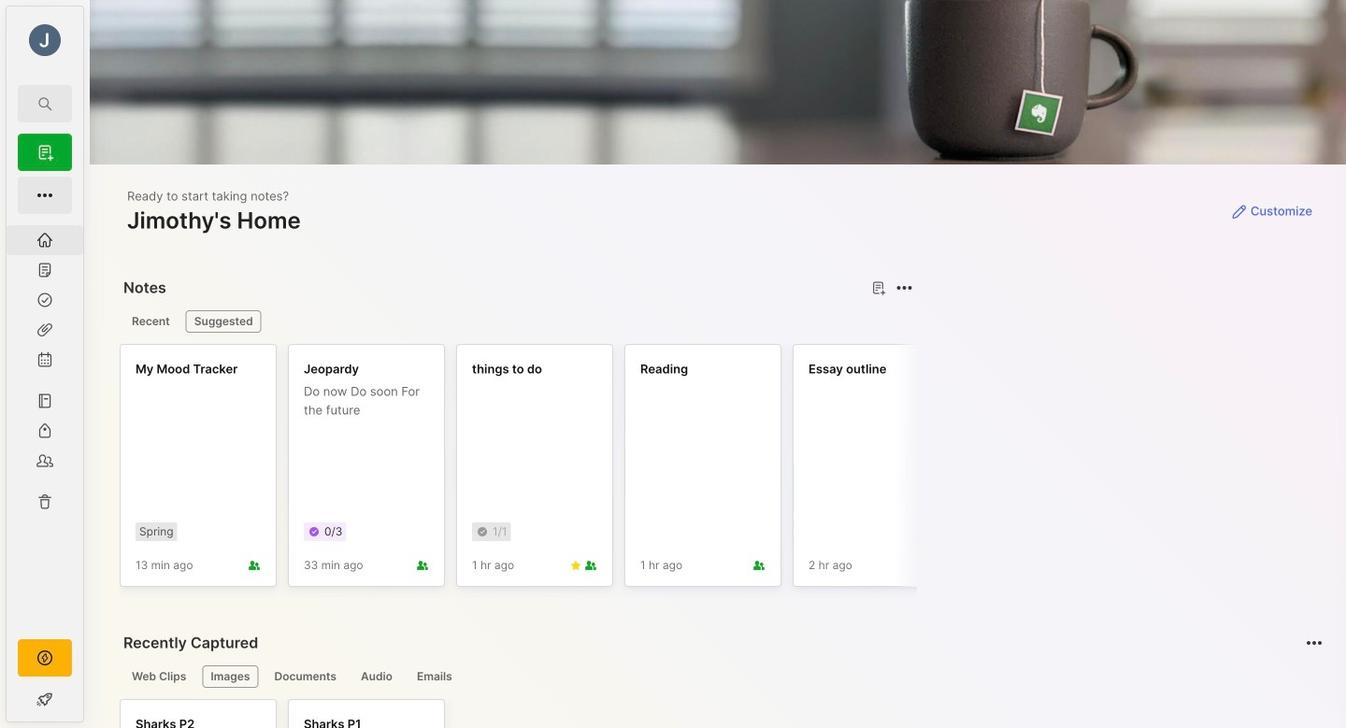 Task type: locate. For each thing, give the bounding box(es) containing it.
tree
[[7, 225, 83, 623]]

1 row group from the top
[[120, 344, 1346, 598]]

1 vertical spatial tab list
[[123, 666, 1320, 688]]

new note image
[[34, 184, 56, 207]]

row group
[[120, 344, 1346, 598], [120, 699, 456, 728]]

tab
[[123, 310, 178, 333], [186, 310, 261, 333], [123, 666, 195, 688], [202, 666, 258, 688], [266, 666, 345, 688], [352, 666, 401, 688], [408, 666, 461, 688]]

More actions field
[[891, 275, 917, 301]]

tab list
[[123, 310, 910, 333], [123, 666, 1320, 688]]

0 vertical spatial row group
[[120, 344, 1346, 598]]

1 vertical spatial row group
[[120, 699, 456, 728]]

2 row group from the top
[[120, 699, 456, 728]]

0 vertical spatial tab list
[[123, 310, 910, 333]]

upgrade image
[[34, 647, 56, 669]]

tab list for first row group from the bottom
[[123, 666, 1320, 688]]

Account field
[[7, 21, 83, 59]]

home image
[[36, 231, 54, 250]]

1 tab list from the top
[[123, 310, 910, 333]]

2 tab list from the top
[[123, 666, 1320, 688]]

more actions image
[[893, 277, 915, 299]]

main element
[[0, 0, 90, 728]]



Task type: describe. For each thing, give the bounding box(es) containing it.
account image
[[29, 24, 61, 56]]

new note image
[[34, 141, 56, 164]]

click to expand image
[[82, 694, 96, 716]]

tab list for 2nd row group from the bottom of the page
[[123, 310, 910, 333]]

Help and Learning task checklist field
[[7, 684, 83, 714]]

edit search image
[[34, 93, 56, 115]]

tree inside the main element
[[7, 225, 83, 623]]



Task type: vqa. For each thing, say whether or not it's contained in the screenshot.
TAB
yes



